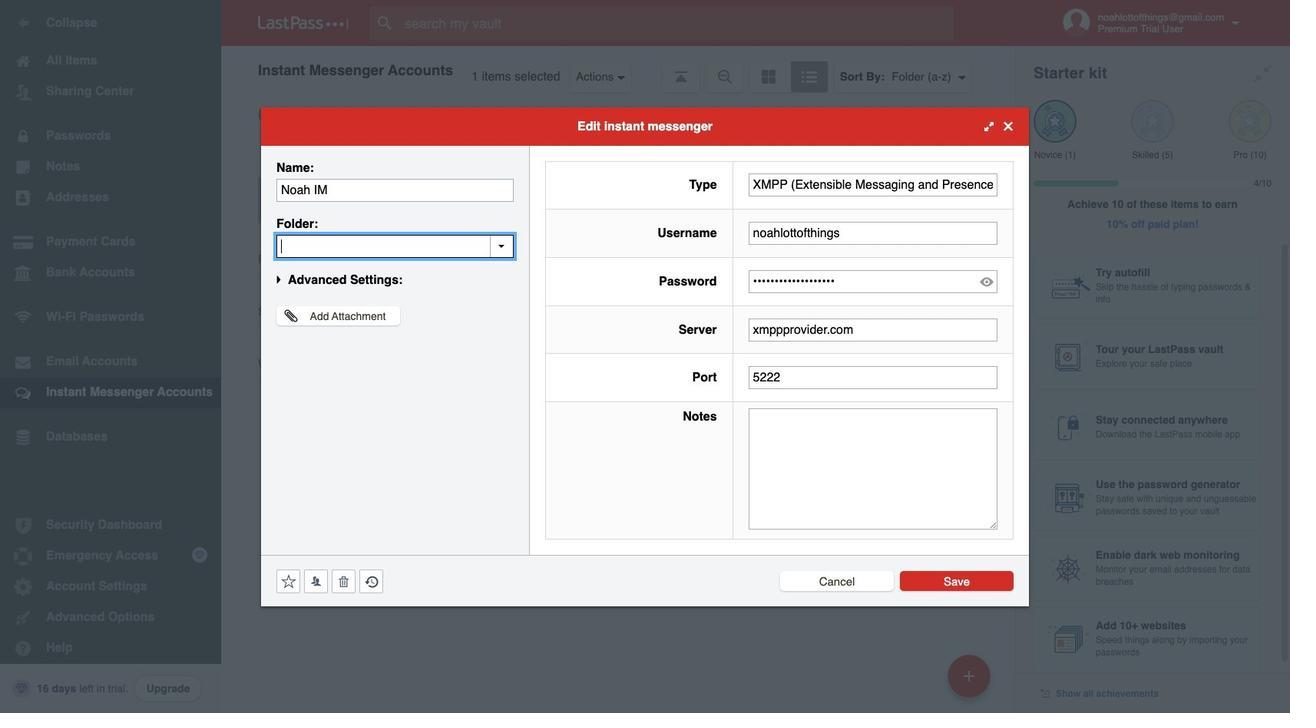 Task type: locate. For each thing, give the bounding box(es) containing it.
vault options navigation
[[221, 46, 1015, 92]]

dialog
[[261, 107, 1029, 606]]

None text field
[[748, 174, 998, 197], [276, 179, 514, 202], [276, 235, 514, 258], [748, 318, 998, 341], [748, 366, 998, 390], [748, 174, 998, 197], [276, 179, 514, 202], [276, 235, 514, 258], [748, 318, 998, 341], [748, 366, 998, 390]]

None text field
[[748, 222, 998, 245], [748, 409, 998, 529], [748, 222, 998, 245], [748, 409, 998, 529]]

lastpass image
[[258, 16, 349, 30]]

None password field
[[748, 270, 998, 293]]

search my vault text field
[[370, 6, 984, 40]]



Task type: describe. For each thing, give the bounding box(es) containing it.
main navigation navigation
[[0, 0, 221, 713]]

Search search field
[[370, 6, 984, 40]]

new item navigation
[[942, 650, 1000, 713]]

new item image
[[964, 671, 974, 682]]



